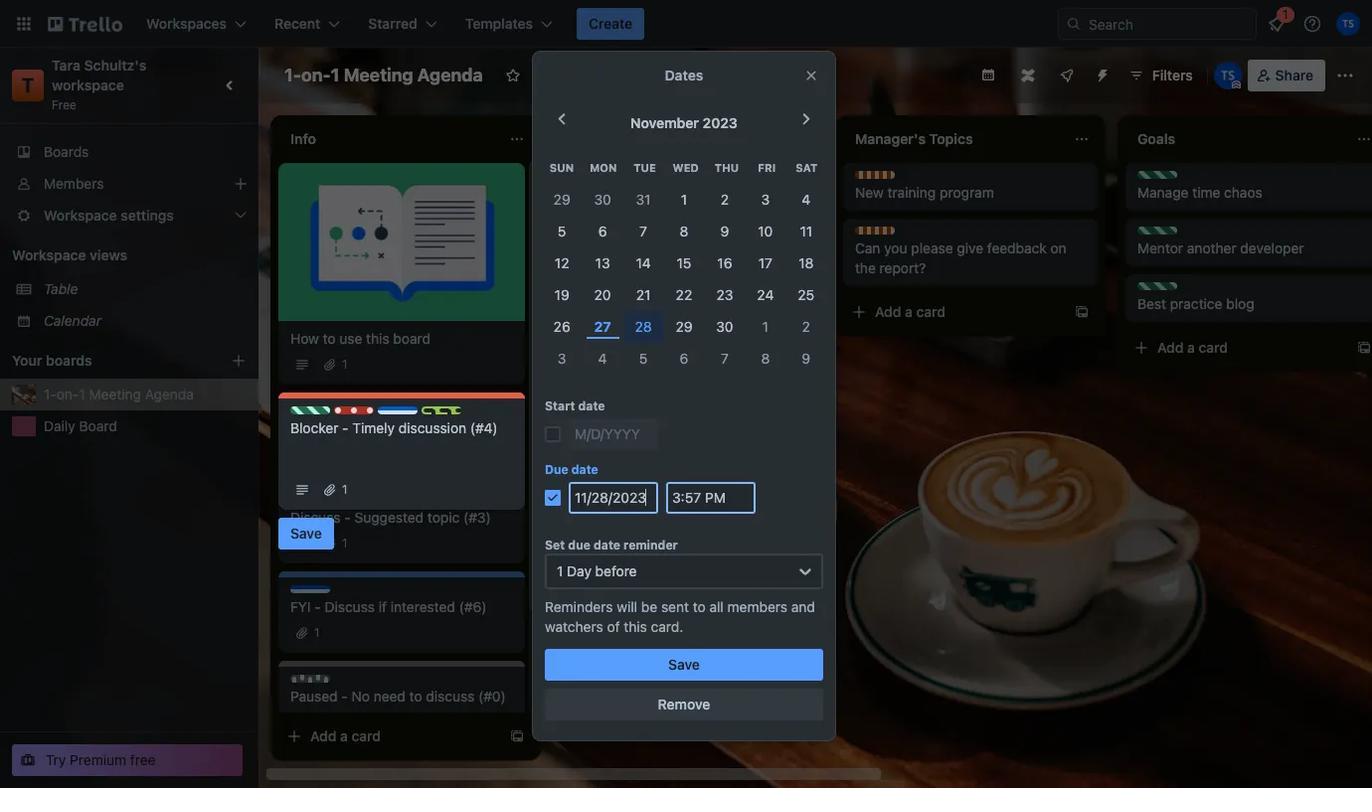 Task type: vqa. For each thing, say whether or not it's contained in the screenshot.
template board icon on the top of page
no



Task type: describe. For each thing, give the bounding box(es) containing it.
change cover button
[[533, 500, 670, 532]]

discuss can you please give feedback on the report?
[[855, 227, 1067, 277]]

board
[[393, 330, 431, 347]]

if inside "discuss i think we can improve velocity if we make some tooling changes."
[[773, 335, 781, 352]]

next month image
[[795, 107, 819, 131]]

goal for mentor
[[1158, 227, 1184, 242]]

19 button
[[542, 280, 583, 312]]

we inside blocker the team is stuck on x, how can we move forward?
[[784, 184, 802, 201]]

next
[[757, 260, 785, 277]]

20 button
[[583, 280, 623, 312]]

change for change members
[[567, 471, 618, 488]]

discuss for you
[[875, 227, 920, 242]]

0 horizontal spatial 1-on-1 meeting agenda
[[44, 386, 194, 403]]

close popover image
[[804, 68, 820, 84]]

due
[[545, 463, 569, 478]]

color: green, title: "goal" element for manage
[[1138, 171, 1184, 186]]

schultz's
[[84, 57, 147, 74]]

goals
[[673, 260, 707, 277]]

watchers
[[545, 619, 603, 636]]

this inside reminders will be sent to all members and watchers of this card.
[[624, 619, 647, 636]]

views
[[90, 247, 127, 264]]

add for can you please give feedback on the report? create from template… image
[[875, 303, 902, 320]]

0 vertical spatial save button
[[278, 518, 334, 550]]

how
[[727, 184, 753, 201]]

star or unstar board image
[[505, 68, 521, 84]]

t link
[[12, 70, 44, 101]]

feedback
[[988, 240, 1047, 257]]

31 button
[[623, 184, 664, 216]]

28
[[635, 319, 652, 335]]

open
[[567, 400, 602, 417]]

the team is stuck on x, how can we move forward? link
[[573, 183, 804, 223]]

premium
[[70, 752, 126, 769]]

0 horizontal spatial 30 button
[[583, 184, 623, 216]]

paused left need
[[310, 675, 353, 690]]

show menu image
[[1336, 66, 1356, 86]]

remove
[[658, 697, 711, 713]]

paused paused - no need to discuss (#0)
[[290, 675, 506, 705]]

change for change cover
[[567, 507, 618, 524]]

workspace
[[52, 77, 124, 93]]

paused - no need to discuss (#0) link
[[290, 687, 513, 707]]

1 horizontal spatial 6
[[680, 350, 689, 367]]

0 horizontal spatial 6
[[598, 223, 607, 240]]

members link
[[0, 168, 259, 200]]

1 vertical spatial 8
[[761, 350, 770, 367]]

daily board link
[[44, 417, 247, 437]]

card for create from template… image corresponding to mentor another developer
[[1199, 339, 1228, 356]]

17 button
[[745, 248, 786, 280]]

add a card for can you please give feedback on the report? create from template… image
[[875, 303, 946, 320]]

add a card button down tooling
[[561, 392, 784, 424]]

dates
[[665, 67, 704, 84]]

add a card button for create from template… image corresponding to mentor another developer
[[1126, 332, 1349, 364]]

edit dates button
[[533, 608, 645, 640]]

0 vertical spatial 1 button
[[664, 184, 705, 216]]

0 horizontal spatial 1-
[[44, 386, 56, 403]]

1 day before
[[557, 563, 637, 580]]

18 button
[[786, 248, 827, 280]]

goal manage time chaos
[[1138, 171, 1263, 201]]

14
[[636, 255, 651, 272]]

will
[[617, 599, 638, 616]]

Add time text field
[[666, 483, 756, 515]]

0 vertical spatial 7 button
[[623, 216, 664, 248]]

share button
[[1248, 60, 1326, 92]]

workspace visible image
[[541, 68, 557, 84]]

blocker inside blocker the team is stuck on x, how can we move forward?
[[593, 171, 636, 186]]

0 vertical spatial 3 button
[[745, 184, 786, 216]]

goal for manage
[[1158, 171, 1184, 186]]

months.
[[600, 279, 652, 296]]

meeting inside board name text field
[[344, 65, 413, 86]]

try premium free
[[46, 752, 156, 769]]

topic
[[428, 509, 460, 526]]

1 notification image
[[1265, 12, 1289, 36]]

goal mentor another developer
[[1138, 227, 1304, 257]]

color: orange, title: "discuss" element for you
[[855, 227, 920, 242]]

edit labels button
[[533, 429, 647, 461]]

add board image
[[231, 353, 247, 369]]

tue
[[634, 161, 656, 174]]

29 for the left 29 button
[[554, 191, 571, 208]]

open information menu image
[[1303, 14, 1323, 34]]

1 vertical spatial 1 button
[[745, 312, 786, 343]]

blog
[[1227, 295, 1255, 312]]

1- inside board name text field
[[284, 65, 301, 86]]

color: green, title: "goal" element for best
[[1138, 282, 1184, 297]]

calendar link
[[44, 311, 247, 331]]

fyi - discuss if interested (#6) link
[[290, 598, 513, 618]]

x,
[[710, 184, 723, 201]]

archive button
[[533, 644, 628, 675]]

1 vertical spatial agenda
[[145, 386, 194, 403]]

11
[[800, 223, 813, 240]]

color: red, title: "blocker" element for color: bold lime, title: none image
[[334, 407, 397, 422]]

to inside reminders will be sent to all members and watchers of this card.
[[693, 599, 706, 616]]

please
[[911, 240, 953, 257]]

wed
[[673, 161, 699, 174]]

save for top save button
[[290, 525, 322, 542]]

add a card for create from template… image corresponding to mentor another developer
[[1158, 339, 1228, 356]]

new
[[855, 184, 884, 201]]

25 button
[[786, 280, 827, 312]]

give
[[957, 240, 984, 257]]

manage time chaos link
[[1138, 183, 1369, 203]]

1 horizontal spatial 3
[[761, 191, 770, 208]]

- left timely at the left of page
[[342, 420, 349, 437]]

t
[[22, 74, 34, 96]]

goal best practice blog
[[1138, 282, 1255, 312]]

16
[[717, 255, 733, 272]]

0 vertical spatial 5
[[558, 223, 566, 240]]

blocker fyi for color: red, title: "blocker" element related to color: bold lime, title: none image
[[354, 407, 416, 422]]

0 vertical spatial 8 button
[[664, 216, 705, 248]]

Search field
[[1082, 9, 1256, 39]]

manage
[[1138, 184, 1189, 201]]

copy button
[[533, 572, 613, 604]]

dates
[[596, 615, 633, 632]]

due date
[[545, 463, 599, 478]]

color: red, title: "blocker" element for color: bold lime, title: none icon
[[334, 407, 397, 422]]

edit for edit dates
[[567, 615, 592, 632]]

1 horizontal spatial 30 button
[[705, 312, 745, 343]]

discuss i think we can improve velocity if we make some tooling changes.
[[573, 322, 803, 372]]

12 button
[[542, 248, 583, 280]]

card for can you please give feedback on the report? create from template… image
[[917, 303, 946, 320]]

1 vertical spatial 9 button
[[786, 343, 827, 375]]

members
[[44, 175, 104, 192]]

1 horizontal spatial 2 button
[[786, 312, 827, 343]]

try
[[46, 752, 66, 769]]

(#4)
[[470, 420, 498, 437]]

discussion
[[399, 420, 467, 437]]

my
[[650, 260, 669, 277]]

free
[[52, 97, 77, 112]]

how to use this board link
[[290, 329, 513, 349]]

1 horizontal spatial 5 button
[[623, 343, 664, 375]]

agenda inside board name text field
[[418, 65, 483, 86]]

1 horizontal spatial 29 button
[[664, 312, 705, 343]]

due
[[568, 538, 591, 553]]

power ups image
[[1059, 68, 1075, 84]]

add a card up labels
[[593, 399, 663, 416]]

color: blue, title: "fyi" element for color: red, title: "blocker" element corresponding to color: bold lime, title: none icon
[[378, 407, 418, 422]]

tara schultz (taraschultz7) image inside "primary" element
[[1337, 12, 1361, 36]]

archive
[[567, 650, 617, 667]]

practice
[[1170, 295, 1223, 312]]

13
[[595, 255, 610, 272]]

interested
[[391, 599, 455, 616]]

can you please give feedback on the report? link
[[855, 239, 1086, 278]]

reminders
[[545, 599, 613, 616]]

your boards with 2 items element
[[12, 349, 201, 373]]

18
[[799, 255, 814, 272]]

10
[[758, 223, 773, 240]]

add a card button for can you please give feedback on the report? create from template… image
[[843, 296, 1066, 328]]

1 vertical spatial meeting
[[89, 386, 141, 403]]

1 vertical spatial tara schultz (taraschultz7) image
[[1214, 62, 1242, 90]]

1 vertical spatial 7 button
[[705, 343, 745, 375]]

automation image
[[1087, 60, 1115, 88]]

share
[[1276, 67, 1314, 84]]

discuss for training
[[875, 171, 920, 186]]

on inside blocker the team is stuck on x, how can we move forward?
[[690, 184, 706, 201]]

new training program link
[[855, 183, 1086, 203]]

try premium free button
[[12, 745, 243, 777]]

color: green, title: "goal" element for mentor
[[1138, 227, 1184, 242]]

m/d/yyyy text field for due date
[[569, 483, 658, 515]]

1 vertical spatial 3
[[558, 350, 566, 367]]

24 button
[[745, 280, 786, 312]]

27 button
[[583, 312, 623, 343]]

your boards
[[12, 352, 92, 369]]

0 vertical spatial to
[[323, 330, 336, 347]]



Task type: locate. For each thing, give the bounding box(es) containing it.
last month image
[[550, 107, 574, 131]]

discuss inside "discuss i think we can improve velocity if we make some tooling changes."
[[593, 322, 638, 337]]

1 inside board name text field
[[331, 65, 340, 86]]

cover
[[621, 507, 658, 524]]

suggested
[[355, 509, 424, 526]]

color: bold lime, title: none image
[[422, 407, 462, 415]]

9 down '25' "button"
[[802, 350, 811, 367]]

this inside how to use this board link
[[366, 330, 390, 347]]

edit for edit labels
[[567, 436, 592, 453]]

4 for the top 4 button
[[802, 191, 811, 208]]

thu
[[715, 161, 739, 174]]

30 down 23 button
[[716, 319, 734, 335]]

0 vertical spatial meeting
[[344, 65, 413, 86]]

meeting
[[344, 65, 413, 86], [89, 386, 141, 403]]

Board name text field
[[275, 60, 493, 92]]

3 left i
[[558, 350, 566, 367]]

- inside discuss discuss - suggested topic (#3)
[[344, 509, 351, 526]]

date for start date
[[578, 399, 605, 414]]

1 vertical spatial board
[[79, 418, 117, 435]]

card for create from template… icon
[[352, 728, 381, 745]]

0 vertical spatial 29 button
[[542, 184, 583, 216]]

training
[[888, 184, 936, 201]]

color: black, title: "paused" element
[[290, 675, 353, 690]]

0 horizontal spatial board
[[79, 418, 117, 435]]

2 edit from the top
[[567, 615, 592, 632]]

changes.
[[697, 355, 756, 372]]

4 for leftmost 4 button
[[598, 350, 607, 367]]

2 button down thu
[[705, 184, 745, 216]]

on
[[690, 184, 706, 201], [1051, 240, 1067, 257]]

any
[[656, 279, 680, 296]]

(#6)
[[459, 599, 487, 616]]

workspace views
[[12, 247, 127, 264]]

date up before
[[594, 538, 621, 553]]

can inside "discuss i think we can improve velocity if we make some tooling changes."
[[638, 335, 661, 352]]

0 horizontal spatial 9
[[721, 223, 729, 240]]

- left no
[[341, 688, 348, 705]]

save left 'suggested'
[[290, 525, 322, 542]]

color: blue, title: "fyi" element
[[378, 407, 418, 422], [378, 407, 418, 422], [290, 586, 330, 601]]

0 vertical spatial 29
[[554, 191, 571, 208]]

8 button up 15
[[664, 216, 705, 248]]

0 horizontal spatial save button
[[278, 518, 334, 550]]

1 vertical spatial 30 button
[[705, 312, 745, 343]]

start date
[[545, 399, 605, 414]]

1 horizontal spatial tara schultz (taraschultz7) image
[[1337, 12, 1361, 36]]

drafted
[[599, 260, 646, 277]]

on- inside board name text field
[[301, 65, 331, 86]]

12
[[555, 255, 569, 272]]

Blocker - Timely discussion (#4) text field
[[290, 419, 513, 474]]

1 vertical spatial to
[[693, 599, 706, 616]]

1 inside "1-on-1 meeting agenda" link
[[79, 386, 85, 403]]

agenda left star or unstar board image
[[418, 65, 483, 86]]

we down sat
[[784, 184, 802, 201]]

create button
[[577, 8, 645, 40]]

21
[[636, 287, 651, 304]]

0 horizontal spatial 4 button
[[583, 343, 623, 375]]

29 left the
[[554, 191, 571, 208]]

M/D/YYYY text field
[[569, 419, 658, 451], [569, 483, 658, 515]]

program
[[940, 184, 994, 201]]

2 horizontal spatial to
[[693, 599, 706, 616]]

1 horizontal spatial create from template… image
[[1357, 340, 1373, 356]]

discuss - suggested topic (#3) link
[[290, 508, 513, 528]]

1 vertical spatial m/d/yyyy text field
[[569, 483, 658, 515]]

a for create from template… icon
[[340, 728, 348, 745]]

add a card button down need
[[278, 721, 501, 753]]

1 horizontal spatial agenda
[[418, 65, 483, 86]]

0 vertical spatial 9 button
[[705, 216, 745, 248]]

discuss inside fyi fyi - discuss if interested (#6)
[[325, 599, 375, 616]]

members inside button
[[621, 471, 683, 488]]

this right use
[[366, 330, 390, 347]]

1 horizontal spatial members
[[728, 599, 788, 616]]

velocity
[[720, 335, 769, 352]]

color: orange, title: "discuss" element
[[855, 171, 920, 186], [855, 227, 920, 242], [573, 247, 638, 262], [573, 322, 638, 337], [290, 496, 355, 511]]

5
[[558, 223, 566, 240], [639, 350, 648, 367]]

5 button down 28
[[623, 343, 664, 375]]

to inside paused paused - no need to discuss (#0)
[[409, 688, 422, 705]]

members inside reminders will be sent to all members and watchers of this card.
[[728, 599, 788, 616]]

date for due date
[[572, 463, 599, 478]]

13 button
[[583, 248, 623, 280]]

6 left changes.
[[680, 350, 689, 367]]

board link
[[569, 60, 653, 92]]

0 horizontal spatial agenda
[[145, 386, 194, 403]]

5 up 12
[[558, 223, 566, 240]]

use
[[339, 330, 362, 347]]

5 left tooling
[[639, 350, 648, 367]]

28 button
[[623, 312, 664, 343]]

tara schultz (taraschultz7) image right the open information menu image
[[1337, 12, 1361, 36]]

9 button up 16
[[705, 216, 745, 248]]

- for no
[[341, 688, 348, 705]]

1 vertical spatial date
[[572, 463, 599, 478]]

20
[[594, 287, 611, 304]]

0 horizontal spatial 8 button
[[664, 216, 705, 248]]

5 button
[[542, 216, 583, 248], [623, 343, 664, 375]]

0 vertical spatial 4 button
[[786, 184, 827, 216]]

0 horizontal spatial 30
[[594, 191, 611, 208]]

if inside fyi fyi - discuss if interested (#6)
[[379, 599, 387, 616]]

remove button
[[545, 690, 824, 721]]

2 for the rightmost 2 button
[[802, 319, 811, 335]]

1 horizontal spatial 1-on-1 meeting agenda
[[284, 65, 483, 86]]

tara schultz (taraschultz7) image right filters
[[1214, 62, 1242, 90]]

change inside button
[[567, 507, 618, 524]]

0 vertical spatial 30
[[594, 191, 611, 208]]

forward?
[[611, 204, 668, 221]]

goal inside "goal best practice blog"
[[1158, 282, 1184, 297]]

i've drafted my goals for the next few months. any feedback? link
[[573, 259, 804, 298]]

7 down forward?
[[640, 223, 647, 240]]

1 vertical spatial 6
[[680, 350, 689, 367]]

if left the "interested"
[[379, 599, 387, 616]]

start
[[545, 399, 575, 414]]

29 for 29 button to the right
[[676, 319, 693, 335]]

0 vertical spatial if
[[773, 335, 781, 352]]

9 button down '25' "button"
[[786, 343, 827, 375]]

card inside "link"
[[606, 400, 635, 417]]

add a card button for create from template… icon
[[278, 721, 501, 753]]

the down can
[[855, 260, 876, 277]]

2 button
[[705, 184, 745, 216], [786, 312, 827, 343]]

make
[[573, 355, 607, 372]]

1 vertical spatial on-
[[56, 386, 79, 403]]

to
[[323, 330, 336, 347], [693, 599, 706, 616], [409, 688, 422, 705]]

color: orange, title: "discuss" element for training
[[855, 171, 920, 186]]

30 down mon
[[594, 191, 611, 208]]

1 horizontal spatial 29
[[676, 319, 693, 335]]

fyi fyi - discuss if interested (#6)
[[290, 586, 487, 616]]

this down will
[[624, 619, 647, 636]]

0 horizontal spatial create from template… image
[[1074, 304, 1090, 320]]

25
[[798, 287, 815, 304]]

discuss for -
[[310, 496, 355, 511]]

1 horizontal spatial 8 button
[[745, 343, 786, 375]]

mon
[[590, 161, 617, 174]]

to right need
[[409, 688, 422, 705]]

1 m/d/yyyy text field from the top
[[569, 419, 658, 451]]

1 horizontal spatial on-
[[301, 65, 331, 86]]

1 horizontal spatial 1 button
[[745, 312, 786, 343]]

(#3)
[[463, 509, 491, 526]]

how
[[290, 330, 319, 347]]

on right "feedback"
[[1051, 240, 1067, 257]]

change down edit labels button
[[567, 471, 618, 488]]

8 down the team is stuck on x, how can we move forward? link
[[680, 223, 689, 240]]

discuss inside discuss can you please give feedback on the report?
[[875, 227, 920, 242]]

we down '25' "button"
[[785, 335, 803, 352]]

9 for the leftmost 9 "button"
[[721, 223, 729, 240]]

card down practice
[[1199, 339, 1228, 356]]

26
[[554, 319, 571, 335]]

move
[[573, 204, 608, 221]]

2023
[[703, 114, 738, 131]]

0 vertical spatial 3
[[761, 191, 770, 208]]

0 horizontal spatial can
[[638, 335, 661, 352]]

agenda up daily board link
[[145, 386, 194, 403]]

29 button down sun
[[542, 184, 583, 216]]

1 horizontal spatial 4
[[802, 191, 811, 208]]

add
[[875, 303, 902, 320], [1158, 339, 1184, 356], [593, 399, 619, 416], [310, 728, 337, 745]]

discuss inside "discuss i've drafted my goals for the next few months. any feedback?"
[[593, 247, 638, 262]]

a up labels
[[623, 399, 630, 416]]

card down the 'report?'
[[917, 303, 946, 320]]

a for can you please give feedback on the report? create from template… image
[[905, 303, 913, 320]]

1 horizontal spatial 1-
[[284, 65, 301, 86]]

0 horizontal spatial the
[[733, 260, 753, 277]]

discuss inside discuss new training program
[[875, 171, 920, 186]]

tara
[[52, 57, 81, 74]]

save button
[[278, 518, 334, 550], [545, 650, 824, 682]]

board left customize views image
[[602, 67, 641, 84]]

7 for the bottommost 7 button
[[721, 350, 729, 367]]

1 horizontal spatial 4 button
[[786, 184, 827, 216]]

card down the some
[[634, 399, 663, 416]]

2 change from the top
[[567, 507, 618, 524]]

1 horizontal spatial the
[[855, 260, 876, 277]]

date down edit labels button
[[572, 463, 599, 478]]

0 horizontal spatial this
[[366, 330, 390, 347]]

board right daily
[[79, 418, 117, 435]]

0 horizontal spatial 8
[[680, 223, 689, 240]]

- inside fyi fyi - discuss if interested (#6)
[[315, 599, 321, 616]]

0 vertical spatial agenda
[[418, 65, 483, 86]]

discuss for think
[[593, 322, 638, 337]]

2 for leftmost 2 button
[[721, 191, 729, 208]]

the inside discuss can you please give feedback on the report?
[[855, 260, 876, 277]]

discuss i've drafted my goals for the next few months. any feedback?
[[573, 247, 785, 296]]

2 button down 25 at the right top of page
[[786, 312, 827, 343]]

the inside "discuss i've drafted my goals for the next few months. any feedback?"
[[733, 260, 753, 277]]

on inside discuss can you please give feedback on the report?
[[1051, 240, 1067, 257]]

3 right how
[[761, 191, 770, 208]]

0 horizontal spatial 7 button
[[623, 216, 664, 248]]

3 button down 26 at the top of the page
[[542, 343, 583, 375]]

0 vertical spatial create from template… image
[[1074, 304, 1090, 320]]

7 right improve
[[721, 350, 729, 367]]

to left all
[[693, 599, 706, 616]]

create from template… image
[[509, 729, 525, 745]]

members up cover at the left bottom
[[621, 471, 683, 488]]

a down practice
[[1188, 339, 1195, 356]]

few
[[573, 279, 596, 296]]

color: orange, title: "discuss" element for think
[[573, 322, 638, 337]]

14 button
[[623, 248, 664, 280]]

add for create from template… image corresponding to mentor another developer
[[1158, 339, 1184, 356]]

add down color: black, title: "paused" element
[[310, 728, 337, 745]]

30 button down mon
[[583, 184, 623, 216]]

primary element
[[0, 0, 1373, 48]]

members right all
[[728, 599, 788, 616]]

30 for left 30 button
[[594, 191, 611, 208]]

9 up 16
[[721, 223, 729, 240]]

to left use
[[323, 330, 336, 347]]

a for create from template… image corresponding to mentor another developer
[[1188, 339, 1195, 356]]

0 horizontal spatial if
[[379, 599, 387, 616]]

8 button
[[664, 216, 705, 248], [745, 343, 786, 375]]

create from template… image for mentor another developer
[[1357, 340, 1373, 356]]

6 down move
[[598, 223, 607, 240]]

0 horizontal spatial tara schultz (taraschultz7) image
[[1214, 62, 1242, 90]]

0 vertical spatial on-
[[301, 65, 331, 86]]

1 vertical spatial 3 button
[[542, 343, 583, 375]]

4 left the some
[[598, 350, 607, 367]]

add for create from template… icon
[[310, 728, 337, 745]]

boards
[[46, 352, 92, 369]]

- inside paused paused - no need to discuss (#0)
[[341, 688, 348, 705]]

0 horizontal spatial 29 button
[[542, 184, 583, 216]]

create
[[589, 15, 633, 32]]

0 vertical spatial 1-on-1 meeting agenda
[[284, 65, 483, 86]]

change up due
[[567, 507, 618, 524]]

add down best on the top right of the page
[[1158, 339, 1184, 356]]

goal inside goal manage time chaos
[[1158, 171, 1184, 186]]

2 the from the left
[[855, 260, 876, 277]]

15
[[677, 255, 692, 272]]

open card
[[567, 400, 635, 417]]

add a card down no
[[310, 728, 381, 745]]

2 vertical spatial to
[[409, 688, 422, 705]]

board
[[602, 67, 641, 84], [79, 418, 117, 435]]

0 vertical spatial this
[[366, 330, 390, 347]]

date right start
[[578, 399, 605, 414]]

4 button up 11
[[786, 184, 827, 216]]

1 horizontal spatial 7 button
[[705, 343, 745, 375]]

0 horizontal spatial 5
[[558, 223, 566, 240]]

if right velocity
[[773, 335, 781, 352]]

4
[[802, 191, 811, 208], [598, 350, 607, 367]]

0 horizontal spatial 6 button
[[583, 216, 623, 248]]

open card link
[[533, 393, 647, 425]]

1 horizontal spatial 6 button
[[664, 343, 705, 375]]

2 vertical spatial date
[[594, 538, 621, 553]]

save up remove
[[668, 657, 700, 674]]

5 button up 12
[[542, 216, 583, 248]]

edit card image
[[499, 402, 515, 418]]

0 vertical spatial 5 button
[[542, 216, 583, 248]]

discuss new training program
[[855, 171, 994, 201]]

1 horizontal spatial 2
[[802, 319, 811, 335]]

1 horizontal spatial 30
[[716, 319, 734, 335]]

22
[[676, 287, 693, 304]]

1 button down wed
[[664, 184, 705, 216]]

3 button up 10
[[745, 184, 786, 216]]

0 horizontal spatial 9 button
[[705, 216, 745, 248]]

16 button
[[705, 248, 745, 280]]

add a card button down can you please give feedback on the report? link
[[843, 296, 1066, 328]]

add a card down the 'report?'
[[875, 303, 946, 320]]

members
[[621, 471, 683, 488], [728, 599, 788, 616]]

paused left no
[[290, 688, 338, 705]]

-
[[342, 420, 349, 437], [344, 509, 351, 526], [315, 599, 321, 616], [341, 688, 348, 705]]

0 horizontal spatial 2
[[721, 191, 729, 208]]

color: orange, title: "discuss" element for drafted
[[573, 247, 638, 262]]

tara schultz's workspace free
[[52, 57, 150, 112]]

add a card button down blog
[[1126, 332, 1349, 364]]

0 horizontal spatial on-
[[56, 386, 79, 403]]

0 vertical spatial tara schultz (taraschultz7) image
[[1337, 12, 1361, 36]]

fri
[[758, 161, 776, 174]]

29 button down '22'
[[664, 312, 705, 343]]

30 button down 23
[[705, 312, 745, 343]]

tara schultz (taraschultz7) image
[[1337, 12, 1361, 36], [1214, 62, 1242, 90]]

1 vertical spatial on
[[1051, 240, 1067, 257]]

8
[[680, 223, 689, 240], [761, 350, 770, 367]]

0 vertical spatial 4
[[802, 191, 811, 208]]

1 vertical spatial 1-on-1 meeting agenda
[[44, 386, 194, 403]]

edit
[[567, 436, 592, 453], [567, 615, 592, 632]]

1 the from the left
[[733, 260, 753, 277]]

a down the 'report?'
[[905, 303, 913, 320]]

1 vertical spatial can
[[638, 335, 661, 352]]

0 horizontal spatial 3
[[558, 350, 566, 367]]

1 horizontal spatial save
[[668, 657, 700, 674]]

create from template… image for can you please give feedback on the report?
[[1074, 304, 1090, 320]]

1 edit from the top
[[567, 436, 592, 453]]

color: green, title: "goal" element
[[1138, 171, 1184, 186], [1138, 227, 1184, 242], [1138, 282, 1184, 297], [290, 407, 336, 422], [290, 407, 336, 422]]

can down the fri at the top of page
[[757, 184, 780, 201]]

best
[[1138, 295, 1167, 312]]

m/d/yyyy text field for start date
[[569, 419, 658, 451]]

customize views image
[[663, 66, 683, 86]]

0 horizontal spatial 2 button
[[705, 184, 745, 216]]

calendar power-up image
[[980, 67, 996, 83]]

color: blue, title: "fyi" element for color: red, title: "blocker" element related to color: bold lime, title: none image
[[378, 407, 418, 422]]

i think we can improve velocity if we make some tooling changes. link
[[573, 334, 804, 374]]

can up the some
[[638, 335, 661, 352]]

1 vertical spatial 5
[[639, 350, 648, 367]]

goal inside the goal mentor another developer
[[1158, 227, 1184, 242]]

create from template… image
[[1074, 304, 1090, 320], [1357, 340, 1373, 356]]

4 button right i
[[583, 343, 623, 375]]

mentor
[[1138, 240, 1184, 257]]

color: bold lime, title: none image
[[422, 407, 462, 415]]

paused
[[310, 675, 353, 690], [290, 688, 338, 705]]

change inside button
[[567, 471, 618, 488]]

improve
[[664, 335, 716, 352]]

save for the rightmost save button
[[668, 657, 700, 674]]

- for suggested
[[344, 509, 351, 526]]

goal for best
[[1158, 282, 1184, 297]]

27
[[594, 319, 611, 335]]

- for discuss
[[315, 599, 321, 616]]

1 change from the top
[[567, 471, 618, 488]]

sun
[[550, 161, 574, 174]]

discuss
[[426, 688, 475, 705]]

change members
[[567, 471, 683, 488]]

2 down thu
[[721, 191, 729, 208]]

1 horizontal spatial save button
[[545, 650, 824, 682]]

1 vertical spatial members
[[728, 599, 788, 616]]

on left x,
[[690, 184, 706, 201]]

4 up 11
[[802, 191, 811, 208]]

add down the 'report?'
[[875, 303, 902, 320]]

1 vertical spatial save button
[[545, 650, 824, 682]]

- up color: black, title: "paused" element
[[315, 599, 321, 616]]

set
[[545, 538, 565, 553]]

1 horizontal spatial if
[[773, 335, 781, 352]]

1 vertical spatial 29 button
[[664, 312, 705, 343]]

7 for top 7 button
[[640, 223, 647, 240]]

can inside blocker the team is stuck on x, how can we move forward?
[[757, 184, 780, 201]]

save button up remove
[[545, 650, 824, 682]]

30 for 30 button to the right
[[716, 319, 734, 335]]

1 vertical spatial 6 button
[[664, 343, 705, 375]]

card down no
[[352, 728, 381, 745]]

1 button down 24
[[745, 312, 786, 343]]

add a card down practice
[[1158, 339, 1228, 356]]

1 vertical spatial 1-
[[44, 386, 56, 403]]

0 vertical spatial 2
[[721, 191, 729, 208]]

no
[[352, 688, 370, 705]]

discuss for drafted
[[593, 247, 638, 262]]

0 vertical spatial board
[[602, 67, 641, 84]]

fyi
[[398, 407, 416, 422], [398, 407, 416, 422], [310, 586, 329, 601], [290, 599, 311, 616]]

all
[[710, 599, 724, 616]]

2 down '25' "button"
[[802, 319, 811, 335]]

set due date reminder
[[545, 538, 678, 553]]

add up "edit labels" on the left bottom of the page
[[593, 399, 619, 416]]

1 vertical spatial 8 button
[[745, 343, 786, 375]]

search image
[[1066, 16, 1082, 32]]

29 down 22 "button" on the top
[[676, 319, 693, 335]]

0 vertical spatial can
[[757, 184, 780, 201]]

1 horizontal spatial to
[[409, 688, 422, 705]]

0 horizontal spatial 5 button
[[542, 216, 583, 248]]

1 horizontal spatial board
[[602, 67, 641, 84]]

card right open
[[606, 400, 635, 417]]

1 vertical spatial 5 button
[[623, 343, 664, 375]]

8 right changes.
[[761, 350, 770, 367]]

we up the some
[[616, 335, 634, 352]]

save button left 'suggested'
[[278, 518, 334, 550]]

9 for the bottommost 9 "button"
[[802, 350, 811, 367]]

23 button
[[705, 280, 745, 312]]

- left 'suggested'
[[344, 509, 351, 526]]

a down color: black, title: "paused" element
[[340, 728, 348, 745]]

daily
[[44, 418, 75, 435]]

1-on-1 meeting agenda inside board name text field
[[284, 65, 483, 86]]

1 horizontal spatial 9
[[802, 350, 811, 367]]

reminder
[[624, 538, 678, 553]]

0 vertical spatial m/d/yyyy text field
[[569, 419, 658, 451]]

2 m/d/yyyy text field from the top
[[569, 483, 658, 515]]

edit up due date
[[567, 436, 592, 453]]

another
[[1187, 240, 1237, 257]]

8 button down 24 button
[[745, 343, 786, 375]]

blocker fyi for color: red, title: "blocker" element corresponding to color: bold lime, title: none icon
[[354, 407, 416, 422]]

edit left of
[[567, 615, 592, 632]]

add a card for create from template… icon
[[310, 728, 381, 745]]

0 vertical spatial on
[[690, 184, 706, 201]]

the right 16
[[733, 260, 753, 277]]

color: red, title: "blocker" element
[[573, 171, 636, 186], [334, 407, 397, 422], [334, 407, 397, 422]]

17
[[759, 255, 773, 272]]



